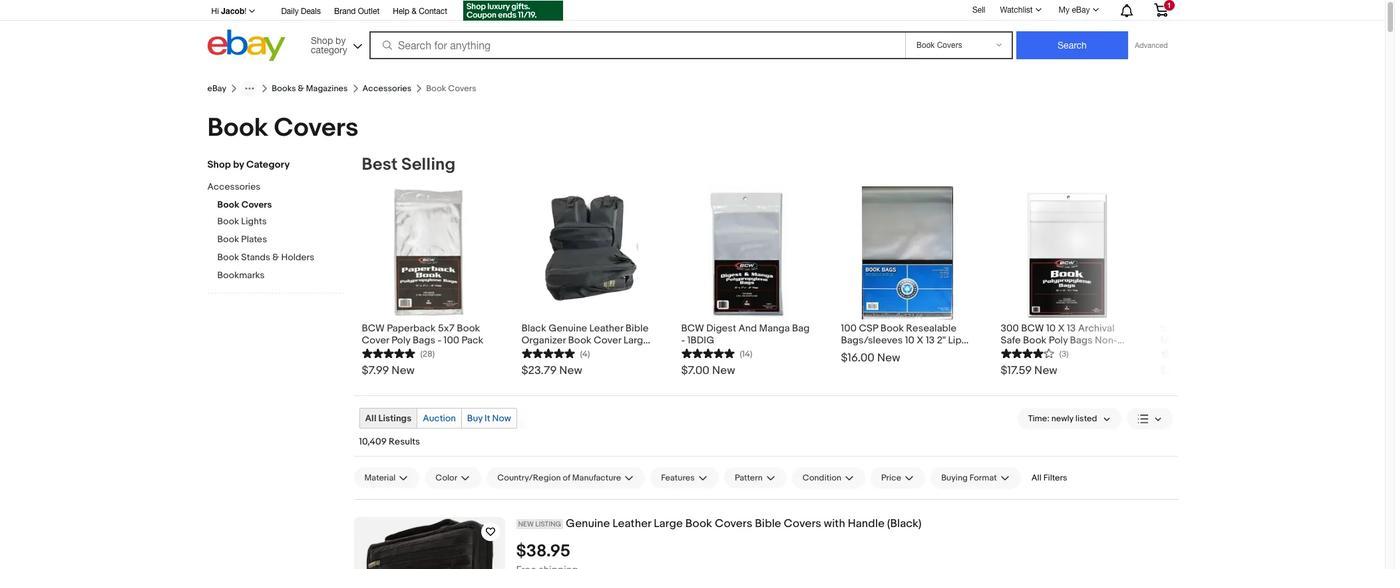 Task type: locate. For each thing, give the bounding box(es) containing it.
large right case
[[623, 334, 649, 347]]

& for contact
[[412, 7, 417, 16]]

10 left storage
[[905, 334, 914, 347]]

2 horizontal spatial &
[[412, 7, 417, 16]]

paperback
[[387, 322, 436, 335]]

book inside the 300 bcw 10 x 13 archival safe book poly bags non- reseal 10x13 covers sleeves
[[1023, 334, 1047, 347]]

2 bags from the left
[[1070, 334, 1093, 347]]

13 inside the 300 bcw 10 x 13 archival safe book poly bags non- reseal 10x13 covers sleeves
[[1067, 322, 1076, 335]]

$7.00
[[681, 364, 710, 377]]

new right $28.39 at the bottom right
[[1198, 364, 1222, 377]]

x inside the 300 bcw 10 x 13 archival safe book poly bags non- reseal 10x13 covers sleeves
[[1058, 322, 1065, 335]]

0 vertical spatial archival
[[1078, 322, 1115, 335]]

new down (14) link
[[712, 364, 735, 377]]

5 out of 5 stars image up $23.79 new
[[521, 347, 575, 359]]

daily
[[281, 7, 299, 16]]

0 horizontal spatial &
[[272, 252, 279, 263]]

1 horizontal spatial 100
[[841, 322, 857, 335]]

1 horizontal spatial bcw
[[681, 322, 704, 335]]

accessories for accessories book covers book lights book plates book stands & holders bookmarks
[[207, 181, 260, 192]]

$28.39
[[1160, 364, 1196, 377]]

1 vertical spatial all
[[1031, 473, 1042, 483]]

new left listing
[[518, 520, 534, 528]]

shop inside shop by category
[[311, 35, 333, 46]]

2 bcw from the left
[[681, 322, 704, 335]]

watchlist
[[1000, 5, 1033, 15]]

0 horizontal spatial bcw
[[362, 322, 385, 335]]

0 horizontal spatial bags
[[413, 334, 435, 347]]

13 left 2"
[[926, 334, 935, 347]]

book down shop by category
[[217, 199, 239, 210]]

2 vertical spatial &
[[272, 252, 279, 263]]

1 horizontal spatial bible
[[755, 517, 781, 530]]

0 horizontal spatial poly
[[391, 334, 410, 347]]

cover
[[362, 334, 389, 347], [594, 334, 621, 347]]

5 out of 5 stars image up $28.39 new
[[1160, 347, 1214, 359]]

1 cover from the left
[[362, 334, 389, 347]]

bookmarks
[[217, 270, 265, 281]]

1 vertical spatial shop
[[207, 158, 231, 171]]

bag
[[792, 322, 810, 335]]

genuine leather large book covers bible covers with handle (black) image
[[360, 517, 499, 569]]

accessories inside accessories book covers book lights book plates book stands & holders bookmarks
[[207, 181, 260, 192]]

5 out of 5 stars image
[[521, 347, 575, 359], [1160, 347, 1214, 359]]

all listings link
[[360, 409, 417, 428]]

new for $17.59 new
[[1034, 364, 1057, 377]]

bcw right 300
[[1021, 322, 1044, 335]]

it
[[485, 413, 490, 424]]

and
[[739, 322, 757, 335]]

0 horizontal spatial shop
[[207, 158, 231, 171]]

books & magazines link
[[272, 83, 348, 94]]

new down the (28) link
[[392, 364, 415, 377]]

$17.59 new
[[1001, 364, 1057, 377]]

filters
[[1043, 473, 1067, 483]]

bcw inside the 300 bcw 10 x 13 archival safe book poly bags non- reseal 10x13 covers sleeves
[[1021, 322, 1044, 335]]

book lights link
[[217, 216, 344, 228]]

listed
[[1075, 413, 1097, 424]]

accessories right magazines
[[362, 83, 411, 94]]

1 horizontal spatial accessories
[[362, 83, 411, 94]]

archival down csp
[[878, 346, 914, 359]]

5 out of 5 stars image for $23.79
[[521, 347, 575, 359]]

new down 10x13 at the bottom of the page
[[1034, 364, 1057, 377]]

by
[[335, 35, 346, 46], [233, 158, 244, 171]]

my ebay link
[[1051, 2, 1105, 18]]

1 vertical spatial accessories
[[207, 181, 260, 192]]

accessories down shop by category
[[207, 181, 260, 192]]

0 horizontal spatial bible
[[625, 322, 648, 335]]

all left the filters
[[1031, 473, 1042, 483]]

stands
[[241, 252, 270, 263]]

0 vertical spatial accessories
[[362, 83, 411, 94]]

by down brand on the left top of the page
[[335, 35, 346, 46]]

new for $7.00 new
[[712, 364, 735, 377]]

genuine right listing
[[566, 517, 610, 530]]

1 horizontal spatial ebay
[[1072, 5, 1090, 15]]

covers inside accessories book covers book lights book plates book stands & holders bookmarks
[[241, 199, 272, 210]]

0 vertical spatial leather
[[589, 322, 623, 335]]

4.9 out of 5 stars image
[[681, 347, 734, 359]]

$16.00
[[841, 351, 875, 365]]

0 horizontal spatial 5 out of 5 stars image
[[521, 347, 575, 359]]

bags left non-
[[1070, 334, 1093, 347]]

ebay link
[[207, 83, 226, 94]]

x up (3)
[[1058, 322, 1065, 335]]

get the coupon image
[[463, 1, 563, 21]]

(black)
[[887, 517, 922, 530]]

1 horizontal spatial 10
[[1046, 322, 1056, 335]]

1 poly from the left
[[391, 334, 410, 347]]

pack
[[462, 334, 483, 347]]

1 vertical spatial by
[[233, 158, 244, 171]]

x left 2"
[[917, 334, 923, 347]]

cover up the $7.99
[[362, 334, 389, 347]]

13 up (3)
[[1067, 322, 1076, 335]]

by inside shop by category
[[335, 35, 346, 46]]

0 horizontal spatial large
[[623, 334, 649, 347]]

1 bcw from the left
[[362, 322, 385, 335]]

13
[[1067, 322, 1076, 335], [926, 334, 935, 347]]

new inside new listing genuine leather large book covers bible covers with handle (black)
[[518, 520, 534, 528]]

advanced
[[1135, 41, 1168, 49]]

book inside bcw paperback 5x7 book cover poly bags - 100 pack
[[457, 322, 480, 335]]

cover inside black genuine leather bible organizer book cover large carrying case
[[594, 334, 621, 347]]

0 vertical spatial &
[[412, 7, 417, 16]]

account navigation
[[204, 0, 1178, 23]]

results
[[389, 436, 420, 447]]

2 poly from the left
[[1049, 334, 1068, 347]]

covers down pattern
[[715, 517, 752, 530]]

0 vertical spatial by
[[335, 35, 346, 46]]

bible down pattern dropdown button
[[755, 517, 781, 530]]

reseal
[[1001, 346, 1028, 359]]

1 vertical spatial &
[[298, 83, 304, 94]]

1 bags from the left
[[413, 334, 435, 347]]

0 vertical spatial genuine
[[549, 322, 587, 335]]

bcw digest and manga bag - 1bdig
[[681, 322, 810, 347]]

covers up lights
[[241, 199, 272, 210]]

book
[[207, 112, 268, 144], [217, 199, 239, 210], [217, 216, 239, 227], [217, 234, 239, 245], [217, 252, 239, 263], [457, 322, 480, 335], [880, 322, 904, 335], [568, 334, 591, 347], [1023, 334, 1047, 347], [685, 517, 712, 530]]

0 horizontal spatial 13
[[926, 334, 935, 347]]

book inside black genuine leather bible organizer book cover large carrying case
[[568, 334, 591, 347]]

1 vertical spatial ebay
[[207, 83, 226, 94]]

0 vertical spatial all
[[365, 413, 376, 424]]

1 horizontal spatial cover
[[594, 334, 621, 347]]

2 5 out of 5 stars image from the left
[[1160, 347, 1214, 359]]

new down case
[[559, 364, 582, 377]]

archival up sleeves
[[1078, 322, 1115, 335]]

100 csp book resealable bags/sleeves 10 x 13 2" lip polypro archival storage link
[[841, 319, 974, 359]]

100 left pack
[[444, 334, 459, 347]]

all for all listings
[[365, 413, 376, 424]]

covers right 10x13 at the bottom of the page
[[1057, 346, 1089, 359]]

all inside button
[[1031, 473, 1042, 483]]

covers left with
[[784, 517, 821, 530]]

1 horizontal spatial bags
[[1070, 334, 1093, 347]]

books & magazines
[[272, 83, 348, 94]]

0 vertical spatial large
[[623, 334, 649, 347]]

poly inside the 300 bcw 10 x 13 archival safe book poly bags non- reseal 10x13 covers sleeves
[[1049, 334, 1068, 347]]

1 horizontal spatial shop
[[311, 35, 333, 46]]

leather
[[589, 322, 623, 335], [612, 517, 651, 530]]

bible
[[625, 322, 648, 335], [755, 517, 781, 530]]

help & contact link
[[393, 5, 447, 19]]

shop down deals
[[311, 35, 333, 46]]

1 vertical spatial leather
[[612, 517, 651, 530]]

1 horizontal spatial archival
[[1078, 322, 1115, 335]]

non-
[[1095, 334, 1117, 347]]

book right csp
[[880, 322, 904, 335]]

new listing genuine leather large book covers bible covers with handle (black)
[[518, 517, 922, 530]]

(28) link
[[362, 347, 435, 359]]

bags up (28)
[[413, 334, 435, 347]]

new for $7.99 new
[[392, 364, 415, 377]]

0 horizontal spatial 10
[[905, 334, 914, 347]]

2 horizontal spatial bcw
[[1021, 322, 1044, 335]]

magazines
[[306, 83, 348, 94]]

2 cover from the left
[[594, 334, 621, 347]]

0 horizontal spatial by
[[233, 158, 244, 171]]

1 - from the left
[[438, 334, 441, 347]]

advanced link
[[1128, 32, 1174, 59]]

0 horizontal spatial 100
[[444, 334, 459, 347]]

&
[[412, 7, 417, 16], [298, 83, 304, 94], [272, 252, 279, 263]]

sleeves
[[1092, 346, 1127, 359]]

bcw inside bcw paperback 5x7 book cover poly bags - 100 pack
[[362, 322, 385, 335]]

13 inside 100 csp book resealable bags/sleeves 10 x 13 2" lip polypro archival storage
[[926, 334, 935, 347]]

all listings
[[365, 413, 412, 424]]

archival inside 100 csp book resealable bags/sleeves 10 x 13 2" lip polypro archival storage
[[878, 346, 914, 359]]

shop for shop by category
[[311, 35, 333, 46]]

& inside the account navigation
[[412, 7, 417, 16]]

genuine inside black genuine leather bible organizer book cover large carrying case
[[549, 322, 587, 335]]

buying format button
[[931, 467, 1021, 489]]

listings
[[378, 413, 412, 424]]

0 vertical spatial ebay
[[1072, 5, 1090, 15]]

1 horizontal spatial poly
[[1049, 334, 1068, 347]]

covers down books & magazines "link" at left top
[[274, 112, 358, 144]]

100 left csp
[[841, 322, 857, 335]]

plates
[[241, 234, 267, 245]]

shop left category
[[207, 158, 231, 171]]

1 horizontal spatial by
[[335, 35, 346, 46]]

buy it now link
[[462, 409, 516, 428]]

& right 'help'
[[412, 7, 417, 16]]

4 out of 5 stars image
[[1001, 347, 1054, 359]]

help & contact
[[393, 7, 447, 16]]

best selling
[[362, 154, 455, 175]]

my ebay
[[1059, 5, 1090, 15]]

country/region of manufacture button
[[487, 467, 645, 489]]

bags/sleeves
[[841, 334, 903, 347]]

cover right case
[[594, 334, 621, 347]]

category
[[246, 158, 290, 171]]

book right 5x7 in the bottom left of the page
[[457, 322, 480, 335]]

100 csp book resealable bags/sleeves 10 x 13 2" lip polypro archival storage image
[[862, 186, 953, 319]]

main content
[[354, 154, 1309, 569]]

large down the 'features'
[[654, 517, 683, 530]]

x
[[1058, 322, 1065, 335], [917, 334, 923, 347]]

time: newly listed
[[1028, 413, 1097, 424]]

0 horizontal spatial all
[[365, 413, 376, 424]]

accessories for accessories
[[362, 83, 411, 94]]

large
[[623, 334, 649, 347], [654, 517, 683, 530]]

& inside accessories book covers book lights book plates book stands & holders bookmarks
[[272, 252, 279, 263]]

genuine up case
[[549, 322, 587, 335]]

shop by category banner
[[204, 0, 1178, 65]]

0 horizontal spatial accessories link
[[207, 181, 334, 194]]

book left plates
[[217, 234, 239, 245]]

bcw up 4.8 out of 5 stars image at the left of the page
[[362, 322, 385, 335]]

leather down manufacture
[[612, 517, 651, 530]]

sell
[[972, 5, 985, 14]]

all up '10,409'
[[365, 413, 376, 424]]

contact
[[419, 7, 447, 16]]

daily deals link
[[281, 5, 321, 19]]

0 horizontal spatial archival
[[878, 346, 914, 359]]

1 horizontal spatial 5 out of 5 stars image
[[1160, 347, 1214, 359]]

& down book plates link
[[272, 252, 279, 263]]

archival
[[1078, 322, 1115, 335], [878, 346, 914, 359]]

(3) link
[[1001, 347, 1069, 359]]

1 horizontal spatial 13
[[1067, 322, 1076, 335]]

$16.00 new
[[841, 351, 900, 365]]

1 horizontal spatial &
[[298, 83, 304, 94]]

new down bags/sleeves
[[877, 351, 900, 365]]

0 vertical spatial bible
[[625, 322, 648, 335]]

(4) link
[[521, 347, 590, 359]]

2 - from the left
[[681, 334, 685, 347]]

100 inside bcw paperback 5x7 book cover poly bags - 100 pack
[[444, 334, 459, 347]]

3 bcw from the left
[[1021, 322, 1044, 335]]

large inside black genuine leather bible organizer book cover large carrying case
[[623, 334, 649, 347]]

bookmarks link
[[217, 270, 344, 282]]

0 vertical spatial shop
[[311, 35, 333, 46]]

- right paperback
[[438, 334, 441, 347]]

0 horizontal spatial x
[[917, 334, 923, 347]]

1 5 out of 5 stars image from the left
[[521, 347, 575, 359]]

by for category
[[335, 35, 346, 46]]

book right safe on the bottom right of page
[[1023, 334, 1047, 347]]

book up "(4)"
[[568, 334, 591, 347]]

1 vertical spatial bible
[[755, 517, 781, 530]]

book up bookmarks
[[217, 252, 239, 263]]

1 horizontal spatial accessories link
[[362, 83, 411, 94]]

deals
[[301, 7, 321, 16]]

0 horizontal spatial cover
[[362, 334, 389, 347]]

bible inside black genuine leather bible organizer book cover large carrying case
[[625, 322, 648, 335]]

bcw left digest
[[681, 322, 704, 335]]

bcw inside bcw digest and manga bag - 1bdig
[[681, 322, 704, 335]]

5 out of 5 stars image for $28.39
[[1160, 347, 1214, 359]]

& right books
[[298, 83, 304, 94]]

bible left 1bdig
[[625, 322, 648, 335]]

accessories link right magazines
[[362, 83, 411, 94]]

1 vertical spatial archival
[[878, 346, 914, 359]]

time:
[[1028, 413, 1049, 424]]

1 vertical spatial large
[[654, 517, 683, 530]]

1 horizontal spatial all
[[1031, 473, 1042, 483]]

0 horizontal spatial -
[[438, 334, 441, 347]]

None submit
[[1016, 31, 1128, 59]]

new for $28.39 new
[[1198, 364, 1222, 377]]

1 horizontal spatial x
[[1058, 322, 1065, 335]]

4.8 out of 5 stars image
[[362, 347, 415, 359]]

shop by category button
[[305, 30, 365, 58]]

- left 1bdig
[[681, 334, 685, 347]]

manufacture
[[572, 473, 621, 483]]

new
[[877, 351, 900, 365], [392, 364, 415, 377], [559, 364, 582, 377], [712, 364, 735, 377], [1034, 364, 1057, 377], [1198, 364, 1222, 377], [518, 520, 534, 528]]

shop
[[311, 35, 333, 46], [207, 158, 231, 171]]

10 up 10x13 at the bottom of the page
[[1046, 322, 1056, 335]]

bcw
[[362, 322, 385, 335], [681, 322, 704, 335], [1021, 322, 1044, 335]]

leather up "(4)"
[[589, 322, 623, 335]]

accessories link down category
[[207, 181, 334, 194]]

1 horizontal spatial -
[[681, 334, 685, 347]]

0 horizontal spatial accessories
[[207, 181, 260, 192]]

poly
[[391, 334, 410, 347], [1049, 334, 1068, 347]]

ebay inside the account navigation
[[1072, 5, 1090, 15]]

bags
[[413, 334, 435, 347], [1070, 334, 1093, 347]]

0 vertical spatial accessories link
[[362, 83, 411, 94]]

by left category
[[233, 158, 244, 171]]



Task type: describe. For each thing, give the bounding box(es) containing it.
300 bcw 10 x 13 archival safe book poly bags non- reseal 10x13 covers sleeves
[[1001, 322, 1127, 359]]

1 vertical spatial genuine
[[566, 517, 610, 530]]

1bdig
[[687, 334, 714, 347]]

color button
[[425, 467, 481, 489]]

1
[[1167, 1, 1171, 9]]

(14)
[[740, 349, 752, 359]]

books
[[272, 83, 296, 94]]

book left lights
[[217, 216, 239, 227]]

covers inside the 300 bcw 10 x 13 archival safe book poly bags non- reseal 10x13 covers sleeves
[[1057, 346, 1089, 359]]

csp
[[859, 322, 878, 335]]

condition button
[[792, 467, 865, 489]]

300
[[1001, 322, 1019, 335]]

0 horizontal spatial ebay
[[207, 83, 226, 94]]

book down features dropdown button
[[685, 517, 712, 530]]

auction link
[[417, 409, 461, 428]]

5x7
[[438, 322, 454, 335]]

by for category
[[233, 158, 244, 171]]

accessories book covers book lights book plates book stands & holders bookmarks
[[207, 181, 314, 281]]

none submit inside shop by category banner
[[1016, 31, 1128, 59]]

& for magazines
[[298, 83, 304, 94]]

digest
[[706, 322, 736, 335]]

auction
[[423, 413, 456, 424]]

bags inside bcw paperback 5x7 book cover poly bags - 100 pack
[[413, 334, 435, 347]]

new for $23.79 new
[[559, 364, 582, 377]]

- inside bcw paperback 5x7 book cover poly bags - 100 pack
[[438, 334, 441, 347]]

bags inside the 300 bcw 10 x 13 archival safe book poly bags non- reseal 10x13 covers sleeves
[[1070, 334, 1093, 347]]

$38.95
[[516, 541, 570, 562]]

new for $16.00 new
[[877, 351, 900, 365]]

features
[[661, 473, 695, 483]]

sell link
[[966, 5, 991, 14]]

$28.39 new
[[1160, 364, 1222, 377]]

bcw for $7.99 new
[[362, 322, 385, 335]]

book stands & holders link
[[217, 252, 344, 264]]

material button
[[354, 467, 420, 489]]

pattern
[[735, 473, 763, 483]]

10,409
[[359, 436, 387, 447]]

holders
[[281, 252, 314, 263]]

$23.79
[[521, 364, 557, 377]]

resealable
[[906, 322, 956, 335]]

all for all filters
[[1031, 473, 1042, 483]]

price button
[[871, 467, 925, 489]]

safe
[[1001, 334, 1021, 347]]

Search for anything text field
[[371, 33, 902, 58]]

$7.99
[[362, 364, 389, 377]]

black genuine leather bible organizer book cover large carrying case link
[[521, 319, 655, 359]]

brand outlet link
[[334, 5, 380, 19]]

black genuine leather bible organizer book cover large carrying case image
[[538, 186, 638, 319]]

$23.79 new
[[521, 364, 582, 377]]

daily deals
[[281, 7, 321, 16]]

(3)
[[1059, 349, 1069, 359]]

bcw paperback 5x7 book cover poly bags - 100 pack image
[[392, 186, 465, 319]]

100 inside 100 csp book resealable bags/sleeves 10 x 13 2" lip polypro archival storage
[[841, 322, 857, 335]]

!
[[244, 7, 247, 16]]

watchlist link
[[993, 2, 1047, 18]]

10 inside 100 csp book resealable bags/sleeves 10 x 13 2" lip polypro archival storage
[[905, 334, 914, 347]]

- inside bcw digest and manga bag - 1bdig
[[681, 334, 685, 347]]

poly inside bcw paperback 5x7 book cover poly bags - 100 pack
[[391, 334, 410, 347]]

black genuine leather bible organizer book cover large carrying case
[[521, 322, 649, 359]]

buy
[[467, 413, 482, 424]]

format
[[970, 473, 997, 483]]

jacob
[[221, 6, 244, 16]]

outlet
[[358, 7, 380, 16]]

x inside 100 csp book resealable bags/sleeves 10 x 13 2" lip polypro archival storage
[[917, 334, 923, 347]]

300 bcw 10 x 13 archival safe book poly bags non-reseal 10x13 covers sleeves image
[[1026, 186, 1109, 319]]

with
[[824, 517, 845, 530]]

all filters button
[[1026, 467, 1073, 489]]

book inside 100 csp book resealable bags/sleeves 10 x 13 2" lip polypro archival storage
[[880, 322, 904, 335]]

shop for shop by category
[[207, 158, 231, 171]]

bcw digest and manga bag - 1bdig link
[[681, 319, 814, 347]]

main content containing best selling
[[354, 154, 1309, 569]]

leather inside black genuine leather bible organizer book cover large carrying case
[[589, 322, 623, 335]]

book plates link
[[217, 234, 344, 246]]

case
[[563, 346, 587, 359]]

cover inside bcw paperback 5x7 book cover poly bags - 100 pack
[[362, 334, 389, 347]]

bcw for $7.00 new
[[681, 322, 704, 335]]

organizer
[[521, 334, 566, 347]]

manga
[[759, 322, 790, 335]]

book up shop by category
[[207, 112, 268, 144]]

bcw paperback 5x7 book cover poly bags - 100 pack link
[[362, 319, 495, 347]]

1 horizontal spatial large
[[654, 517, 683, 530]]

selling
[[401, 154, 455, 175]]

features button
[[650, 467, 719, 489]]

of
[[563, 473, 570, 483]]

10 inside the 300 bcw 10 x 13 archival safe book poly bags non- reseal 10x13 covers sleeves
[[1046, 322, 1056, 335]]

archival inside the 300 bcw 10 x 13 archival safe book poly bags non- reseal 10x13 covers sleeves
[[1078, 322, 1115, 335]]

2"
[[937, 334, 946, 347]]

country/region
[[497, 473, 561, 483]]

black
[[521, 322, 546, 335]]

category
[[311, 44, 347, 55]]

pattern button
[[724, 467, 787, 489]]

10x13
[[1031, 346, 1054, 359]]

lip
[[948, 334, 961, 347]]

buy it now
[[467, 413, 511, 424]]

buying format
[[941, 473, 997, 483]]

handle
[[848, 517, 885, 530]]

1 link
[[1146, 0, 1176, 19]]

bcw digest and manga bag - 1bdig image
[[708, 186, 788, 319]]

1 vertical spatial accessories link
[[207, 181, 334, 194]]

carrying
[[521, 346, 561, 359]]

(4)
[[580, 349, 590, 359]]

300 bcw 10 x 13 archival safe book poly bags non- reseal 10x13 covers sleeves link
[[1001, 319, 1134, 359]]

buying
[[941, 473, 968, 483]]

material
[[364, 473, 396, 483]]

bcw paperback 5x7 book cover poly bags - 100 pack
[[362, 322, 483, 347]]

brand
[[334, 7, 356, 16]]

shop by category
[[311, 35, 347, 55]]

lights
[[241, 216, 267, 227]]

view: list view image
[[1137, 412, 1162, 426]]

help
[[393, 7, 409, 16]]

10,409 results
[[359, 436, 420, 447]]

$7.00 new
[[681, 364, 735, 377]]



Task type: vqa. For each thing, say whether or not it's contained in the screenshot.


